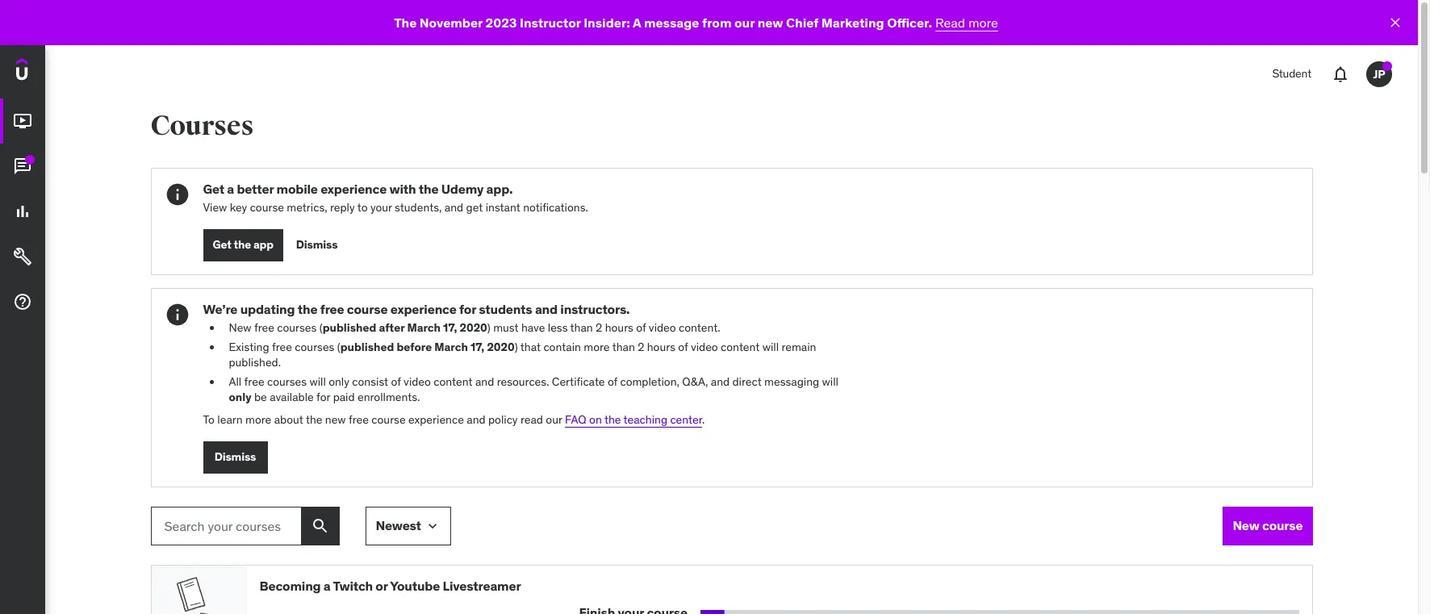 Task type: describe. For each thing, give the bounding box(es) containing it.
1 vertical spatial experience
[[390, 301, 457, 317]]

get the app
[[213, 238, 273, 252]]

17, for published before march 17, 2020
[[471, 339, 485, 354]]

jp
[[1374, 67, 1386, 81]]

hours inside ) that contain more than 2 hours of video content will remain published.
[[647, 339, 676, 354]]

courses for only
[[267, 374, 307, 389]]

have
[[521, 320, 545, 335]]

video inside all free courses will only consist of video content and resources. certificate of completion, q&a, and direct messaging will only be available for paid enrollments.
[[404, 374, 431, 389]]

read
[[521, 412, 543, 427]]

udemy image
[[16, 58, 90, 86]]

0 vertical spatial our
[[735, 14, 755, 31]]

0 vertical spatial for
[[459, 301, 476, 317]]

2020 for published before march 17, 2020
[[487, 339, 515, 354]]

instant
[[486, 200, 521, 215]]

0 horizontal spatial our
[[546, 412, 562, 427]]

instructors.
[[560, 301, 630, 317]]

march for after
[[407, 320, 441, 335]]

messaging
[[765, 374, 820, 389]]

all
[[229, 374, 242, 389]]

key
[[230, 200, 247, 215]]

free for new free courses (
[[254, 320, 274, 335]]

more inside ) that contain more than 2 hours of video content will remain published.
[[584, 339, 610, 354]]

better
[[237, 181, 274, 197]]

the right on
[[605, 412, 621, 427]]

to learn more about the new free course experience and policy read our faq on the teaching center .
[[203, 412, 705, 427]]

experience inside get a better mobile experience with the udemy app. view key course metrics, reply to your students, and get instant notifications.
[[321, 181, 387, 197]]

new course button
[[1223, 507, 1313, 545]]

0 vertical spatial dismiss button
[[296, 229, 338, 261]]

video inside ) that contain more than 2 hours of video content will remain published.
[[691, 339, 718, 354]]

app.
[[486, 181, 513, 197]]

will inside ) that contain more than 2 hours of video content will remain published.
[[763, 339, 779, 354]]

published.
[[229, 355, 281, 370]]

courses
[[151, 109, 254, 143]]

app
[[253, 238, 273, 252]]

free down "paid"
[[349, 412, 369, 427]]

center
[[670, 412, 702, 427]]

the inside get a better mobile experience with the udemy app. view key course metrics, reply to your students, and get instant notifications.
[[419, 181, 439, 197]]

1 horizontal spatial video
[[649, 320, 676, 335]]

content inside all free courses will only consist of video content and resources. certificate of completion, q&a, and direct messaging will only be available for paid enrollments.
[[434, 374, 473, 389]]

0 vertical spatial new
[[758, 14, 783, 31]]

2023
[[486, 14, 517, 31]]

existing
[[229, 339, 269, 354]]

the november 2023 instructor insider: a message from our new chief marketing officer. read more
[[394, 14, 998, 31]]

close image
[[1388, 15, 1404, 31]]

notifications.
[[523, 200, 588, 215]]

paid
[[333, 390, 355, 405]]

view
[[203, 200, 227, 215]]

0 vertical spatial only
[[329, 374, 349, 389]]

message
[[644, 14, 699, 31]]

newest button
[[365, 507, 451, 545]]

consist
[[352, 374, 388, 389]]

1 vertical spatial dismiss button
[[203, 441, 268, 473]]

student link
[[1263, 55, 1321, 94]]

updating
[[240, 301, 295, 317]]

the right about
[[306, 412, 322, 427]]

contain
[[544, 339, 581, 354]]

or
[[376, 578, 388, 594]]

.
[[702, 412, 705, 427]]

you have alerts image
[[1383, 61, 1392, 71]]

new for new free courses ( published after march 17, 2020 ) must have less than 2 hours of video content.
[[229, 320, 252, 335]]

a for twitch
[[324, 578, 331, 594]]

of up completion,
[[636, 320, 646, 335]]

and inside get a better mobile experience with the udemy app. view key course metrics, reply to your students, and get instant notifications.
[[445, 200, 463, 215]]

0 horizontal spatial will
[[310, 374, 326, 389]]

before
[[397, 339, 432, 354]]

2 inside ) that contain more than 2 hours of video content will remain published.
[[638, 339, 644, 354]]

2 medium image from the top
[[13, 157, 32, 176]]

becoming
[[260, 578, 321, 594]]

notifications image
[[1331, 65, 1351, 84]]

free for existing free courses (
[[272, 339, 292, 354]]

enrollments.
[[358, 390, 420, 405]]

( for published after march 17, 2020
[[319, 320, 323, 335]]

completion,
[[620, 374, 680, 389]]

course inside get a better mobile experience with the udemy app. view key course metrics, reply to your students, and get instant notifications.
[[250, 200, 284, 215]]

jp link
[[1360, 55, 1399, 94]]

course inside button
[[1263, 517, 1303, 534]]

) that contain more than 2 hours of video content will remain published.
[[229, 339, 817, 370]]

2 vertical spatial more
[[245, 412, 271, 427]]

and left resources.
[[475, 374, 494, 389]]

and left policy
[[467, 412, 486, 427]]

from
[[702, 14, 732, 31]]

17, for published after march 17, 2020
[[443, 320, 457, 335]]

courses for published after march 17, 2020
[[277, 320, 317, 335]]

becoming a twitch or youtube livestreamer
[[260, 578, 521, 594]]

students,
[[395, 200, 442, 215]]

chief
[[786, 14, 819, 31]]

0 horizontal spatial dismiss
[[215, 450, 256, 464]]

small image
[[424, 518, 441, 534]]

2020 for published after march 17, 2020
[[460, 320, 487, 335]]

reply
[[330, 200, 355, 215]]

after
[[379, 320, 405, 335]]

marketing
[[822, 14, 884, 31]]

udemy
[[441, 181, 484, 197]]

march for before
[[435, 339, 468, 354]]

) inside ) that contain more than 2 hours of video content will remain published.
[[515, 339, 518, 354]]

remain
[[782, 339, 817, 354]]

content.
[[679, 320, 721, 335]]

3 medium image from the top
[[13, 202, 32, 221]]



Task type: locate. For each thing, give the bounding box(es) containing it.
1 horizontal spatial our
[[735, 14, 755, 31]]

( for published before march 17, 2020
[[337, 339, 340, 354]]

hours
[[605, 320, 634, 335], [647, 339, 676, 354]]

1 vertical spatial our
[[546, 412, 562, 427]]

all free courses will only consist of video content and resources. certificate of completion, q&a, and direct messaging will only be available for paid enrollments.
[[229, 374, 839, 405]]

to
[[357, 200, 368, 215]]

less
[[548, 320, 568, 335]]

we're updating the free course experience for students and instructors.
[[203, 301, 630, 317]]

learn
[[217, 412, 243, 427]]

new left chief
[[758, 14, 783, 31]]

1 medium image from the top
[[13, 112, 32, 131]]

4 medium image from the top
[[13, 247, 32, 267]]

a for better
[[227, 181, 234, 197]]

newest
[[376, 517, 421, 534]]

0 horizontal spatial )
[[487, 320, 491, 335]]

17, down new free courses ( published after march 17, 2020 ) must have less than 2 hours of video content.
[[471, 339, 485, 354]]

2020
[[460, 320, 487, 335], [487, 339, 515, 354]]

Search your courses text field
[[151, 507, 301, 545]]

)
[[487, 320, 491, 335], [515, 339, 518, 354]]

0 vertical spatial experience
[[321, 181, 387, 197]]

student
[[1273, 66, 1312, 81]]

( up 'existing free courses ( published before march 17, 2020'
[[319, 320, 323, 335]]

0 vertical spatial published
[[323, 320, 376, 335]]

faq
[[565, 412, 587, 427]]

free up be
[[244, 374, 264, 389]]

experience
[[321, 181, 387, 197], [390, 301, 457, 317], [408, 412, 464, 427]]

our right the from
[[735, 14, 755, 31]]

get
[[466, 200, 483, 215]]

courses
[[277, 320, 317, 335], [295, 339, 335, 354], [267, 374, 307, 389]]

0 horizontal spatial new
[[229, 320, 252, 335]]

2 horizontal spatial will
[[822, 374, 839, 389]]

new
[[758, 14, 783, 31], [325, 412, 346, 427]]

officer.
[[887, 14, 932, 31]]

and left get
[[445, 200, 463, 215]]

get up view
[[203, 181, 224, 197]]

published for existing free courses (
[[340, 339, 394, 354]]

november
[[420, 14, 483, 31]]

only down all
[[229, 390, 252, 405]]

free up published.
[[272, 339, 292, 354]]

will left remain
[[763, 339, 779, 354]]

1 vertical spatial content
[[434, 374, 473, 389]]

experience up to
[[321, 181, 387, 197]]

free inside all free courses will only consist of video content and resources. certificate of completion, q&a, and direct messaging will only be available for paid enrollments.
[[244, 374, 264, 389]]

content
[[721, 339, 760, 354], [434, 374, 473, 389]]

of
[[636, 320, 646, 335], [678, 339, 688, 354], [391, 374, 401, 389], [608, 374, 618, 389]]

0 vertical spatial )
[[487, 320, 491, 335]]

for
[[459, 301, 476, 317], [317, 390, 330, 405]]

1 vertical spatial 17,
[[471, 339, 485, 354]]

1 horizontal spatial only
[[329, 374, 349, 389]]

new free courses ( published after march 17, 2020 ) must have less than 2 hours of video content.
[[229, 320, 721, 335]]

2 vertical spatial experience
[[408, 412, 464, 427]]

a up key
[[227, 181, 234, 197]]

0 vertical spatial march
[[407, 320, 441, 335]]

twitch
[[333, 578, 373, 594]]

1 horizontal spatial dismiss
[[296, 238, 338, 252]]

1 vertical spatial video
[[691, 339, 718, 354]]

content up to learn more about the new free course experience and policy read our faq on the teaching center .
[[434, 374, 473, 389]]

0 vertical spatial content
[[721, 339, 760, 354]]

1 vertical spatial only
[[229, 390, 252, 405]]

policy
[[488, 412, 518, 427]]

only
[[329, 374, 349, 389], [229, 390, 252, 405]]

5 medium image from the top
[[13, 292, 32, 312]]

content up direct
[[721, 339, 760, 354]]

of down content.
[[678, 339, 688, 354]]

will up available
[[310, 374, 326, 389]]

video left content.
[[649, 320, 676, 335]]

0 horizontal spatial 2
[[596, 320, 602, 335]]

0 vertical spatial more
[[969, 14, 998, 31]]

get inside get a better mobile experience with the udemy app. view key course metrics, reply to your students, and get instant notifications.
[[203, 181, 224, 197]]

1 vertical spatial a
[[324, 578, 331, 594]]

q&a,
[[682, 374, 708, 389]]

available
[[270, 390, 314, 405]]

0 vertical spatial 2
[[596, 320, 602, 335]]

for up new free courses ( published after march 17, 2020 ) must have less than 2 hours of video content.
[[459, 301, 476, 317]]

get for the
[[213, 238, 231, 252]]

2 down instructors.
[[596, 320, 602, 335]]

experience up after
[[390, 301, 457, 317]]

of right certificate
[[608, 374, 618, 389]]

that
[[521, 339, 541, 354]]

0 horizontal spatial than
[[570, 320, 593, 335]]

read
[[936, 14, 966, 31]]

0 vertical spatial 17,
[[443, 320, 457, 335]]

get a better mobile experience with the udemy app. view key course metrics, reply to your students, and get instant notifications.
[[203, 181, 588, 215]]

0 horizontal spatial content
[[434, 374, 473, 389]]

1 horizontal spatial more
[[584, 339, 610, 354]]

be
[[254, 390, 267, 405]]

2020 down must on the left bottom of the page
[[487, 339, 515, 354]]

and right q&a,
[[711, 374, 730, 389]]

get for a
[[203, 181, 224, 197]]

free
[[320, 301, 344, 317], [254, 320, 274, 335], [272, 339, 292, 354], [244, 374, 264, 389], [349, 412, 369, 427]]

march down new free courses ( published after march 17, 2020 ) must have less than 2 hours of video content.
[[435, 339, 468, 354]]

more right read
[[969, 14, 998, 31]]

the
[[394, 14, 417, 31]]

0 vertical spatial than
[[570, 320, 593, 335]]

0 horizontal spatial new
[[325, 412, 346, 427]]

0 horizontal spatial video
[[404, 374, 431, 389]]

free down the updating
[[254, 320, 274, 335]]

courses for published before march 17, 2020
[[295, 339, 335, 354]]

1 horizontal spatial 2
[[638, 339, 644, 354]]

1 vertical spatial get
[[213, 238, 231, 252]]

search image
[[310, 516, 330, 536]]

2 horizontal spatial more
[[969, 14, 998, 31]]

dismiss down learn
[[215, 450, 256, 464]]

medium image
[[13, 112, 32, 131], [13, 157, 32, 176], [13, 202, 32, 221], [13, 247, 32, 267], [13, 292, 32, 312]]

1 horizontal spatial will
[[763, 339, 779, 354]]

1 horizontal spatial (
[[337, 339, 340, 354]]

0 horizontal spatial more
[[245, 412, 271, 427]]

dismiss down metrics,
[[296, 238, 338, 252]]

livestreamer
[[443, 578, 521, 594]]

instructor
[[520, 14, 581, 31]]

new down "paid"
[[325, 412, 346, 427]]

of up enrollments.
[[391, 374, 401, 389]]

the
[[419, 181, 439, 197], [234, 238, 251, 252], [298, 301, 318, 317], [306, 412, 322, 427], [605, 412, 621, 427]]

direct
[[733, 374, 762, 389]]

and up less at the left of the page
[[535, 301, 558, 317]]

2 horizontal spatial video
[[691, 339, 718, 354]]

dismiss button
[[296, 229, 338, 261], [203, 441, 268, 473]]

than up completion,
[[612, 339, 635, 354]]

for left "paid"
[[317, 390, 330, 405]]

will
[[763, 339, 779, 354], [310, 374, 326, 389], [822, 374, 839, 389]]

a
[[633, 14, 641, 31]]

1 vertical spatial dismiss
[[215, 450, 256, 464]]

0 vertical spatial a
[[227, 181, 234, 197]]

the right the updating
[[298, 301, 318, 317]]

the left app
[[234, 238, 251, 252]]

a inside get a better mobile experience with the udemy app. view key course metrics, reply to your students, and get instant notifications.
[[227, 181, 234, 197]]

1 vertical spatial new
[[1233, 517, 1260, 534]]

dismiss
[[296, 238, 338, 252], [215, 450, 256, 464]]

1 horizontal spatial content
[[721, 339, 760, 354]]

our
[[735, 14, 755, 31], [546, 412, 562, 427]]

existing free courses ( published before march 17, 2020
[[229, 339, 515, 354]]

on
[[589, 412, 602, 427]]

courses inside all free courses will only consist of video content and resources. certificate of completion, q&a, and direct messaging will only be available for paid enrollments.
[[267, 374, 307, 389]]

than inside ) that contain more than 2 hours of video content will remain published.
[[612, 339, 635, 354]]

a
[[227, 181, 234, 197], [324, 578, 331, 594]]

1 horizontal spatial hours
[[647, 339, 676, 354]]

1 horizontal spatial new
[[758, 14, 783, 31]]

resources.
[[497, 374, 549, 389]]

march down we're updating the free course experience for students and instructors.
[[407, 320, 441, 335]]

dismiss button down metrics,
[[296, 229, 338, 261]]

0 vertical spatial get
[[203, 181, 224, 197]]

1 horizontal spatial 17,
[[471, 339, 485, 354]]

1 vertical spatial for
[[317, 390, 330, 405]]

will right 'messaging'
[[822, 374, 839, 389]]

2 vertical spatial courses
[[267, 374, 307, 389]]

1 vertical spatial published
[[340, 339, 394, 354]]

1 horizontal spatial a
[[324, 578, 331, 594]]

1 vertical spatial more
[[584, 339, 610, 354]]

1 vertical spatial 2
[[638, 339, 644, 354]]

certificate
[[552, 374, 605, 389]]

our left the faq
[[546, 412, 562, 427]]

1 vertical spatial courses
[[295, 339, 335, 354]]

1 vertical spatial march
[[435, 339, 468, 354]]

get the app link
[[203, 229, 283, 261]]

1 vertical spatial (
[[337, 339, 340, 354]]

1 vertical spatial )
[[515, 339, 518, 354]]

1 horizontal spatial )
[[515, 339, 518, 354]]

17, down we're updating the free course experience for students and instructors.
[[443, 320, 457, 335]]

0 horizontal spatial (
[[319, 320, 323, 335]]

0 horizontal spatial for
[[317, 390, 330, 405]]

free up 'existing free courses ( published before march 17, 2020'
[[320, 301, 344, 317]]

only up "paid"
[[329, 374, 349, 389]]

2
[[596, 320, 602, 335], [638, 339, 644, 354]]

2 vertical spatial video
[[404, 374, 431, 389]]

for inside all free courses will only consist of video content and resources. certificate of completion, q&a, and direct messaging will only be available for paid enrollments.
[[317, 390, 330, 405]]

0 vertical spatial hours
[[605, 320, 634, 335]]

insider:
[[584, 14, 630, 31]]

17,
[[443, 320, 457, 335], [471, 339, 485, 354]]

we're
[[203, 301, 238, 317]]

students
[[479, 301, 532, 317]]

1 horizontal spatial for
[[459, 301, 476, 317]]

your
[[370, 200, 392, 215]]

of inside ) that contain more than 2 hours of video content will remain published.
[[678, 339, 688, 354]]

about
[[274, 412, 303, 427]]

new course
[[1233, 517, 1303, 534]]

new for new course
[[1233, 517, 1260, 534]]

0 horizontal spatial dismiss button
[[203, 441, 268, 473]]

0 horizontal spatial only
[[229, 390, 252, 405]]

more
[[969, 14, 998, 31], [584, 339, 610, 354], [245, 412, 271, 427]]

1 vertical spatial 2020
[[487, 339, 515, 354]]

) left must on the left bottom of the page
[[487, 320, 491, 335]]

teaching
[[624, 412, 668, 427]]

) left that
[[515, 339, 518, 354]]

video up enrollments.
[[404, 374, 431, 389]]

published up 'existing free courses ( published before march 17, 2020'
[[323, 320, 376, 335]]

0 horizontal spatial a
[[227, 181, 234, 197]]

hours down instructors.
[[605, 320, 634, 335]]

1 horizontal spatial than
[[612, 339, 635, 354]]

1 vertical spatial than
[[612, 339, 635, 354]]

a left twitch
[[324, 578, 331, 594]]

1 vertical spatial new
[[325, 412, 346, 427]]

0 vertical spatial courses
[[277, 320, 317, 335]]

0 horizontal spatial 17,
[[443, 320, 457, 335]]

( up "paid"
[[337, 339, 340, 354]]

metrics,
[[287, 200, 327, 215]]

0 vertical spatial 2020
[[460, 320, 487, 335]]

with
[[389, 181, 416, 197]]

0 vertical spatial new
[[229, 320, 252, 335]]

0 vertical spatial dismiss
[[296, 238, 338, 252]]

0 vertical spatial video
[[649, 320, 676, 335]]

get down view
[[213, 238, 231, 252]]

the up students, at the top
[[419, 181, 439, 197]]

new inside button
[[1233, 517, 1260, 534]]

experience down enrollments.
[[408, 412, 464, 427]]

more down be
[[245, 412, 271, 427]]

2 up completion,
[[638, 339, 644, 354]]

youtube
[[390, 578, 440, 594]]

2020 left must on the left bottom of the page
[[460, 320, 487, 335]]

free for all free courses will only consist of video content and resources. certificate of completion, q&a, and direct messaging will
[[244, 374, 264, 389]]

mobile
[[276, 181, 318, 197]]

get
[[203, 181, 224, 197], [213, 238, 231, 252]]

content inside ) that contain more than 2 hours of video content will remain published.
[[721, 339, 760, 354]]

published
[[323, 320, 376, 335], [340, 339, 394, 354]]

video down content.
[[691, 339, 718, 354]]

hours up completion,
[[647, 339, 676, 354]]

to
[[203, 412, 215, 427]]

0 horizontal spatial hours
[[605, 320, 634, 335]]

dismiss button down learn
[[203, 441, 268, 473]]

course
[[250, 200, 284, 215], [347, 301, 388, 317], [372, 412, 406, 427], [1263, 517, 1303, 534]]

1 horizontal spatial new
[[1233, 517, 1260, 534]]

0 vertical spatial (
[[319, 320, 323, 335]]

and
[[445, 200, 463, 215], [535, 301, 558, 317], [475, 374, 494, 389], [711, 374, 730, 389], [467, 412, 486, 427]]

published down after
[[340, 339, 394, 354]]

than down instructors.
[[570, 320, 593, 335]]

1 horizontal spatial dismiss button
[[296, 229, 338, 261]]

must
[[493, 320, 519, 335]]

1 vertical spatial hours
[[647, 339, 676, 354]]

more right the contain
[[584, 339, 610, 354]]

faq on the teaching center link
[[565, 412, 702, 427]]

published for new free courses (
[[323, 320, 376, 335]]



Task type: vqa. For each thing, say whether or not it's contained in the screenshot.
medium icon to the bottom
yes



